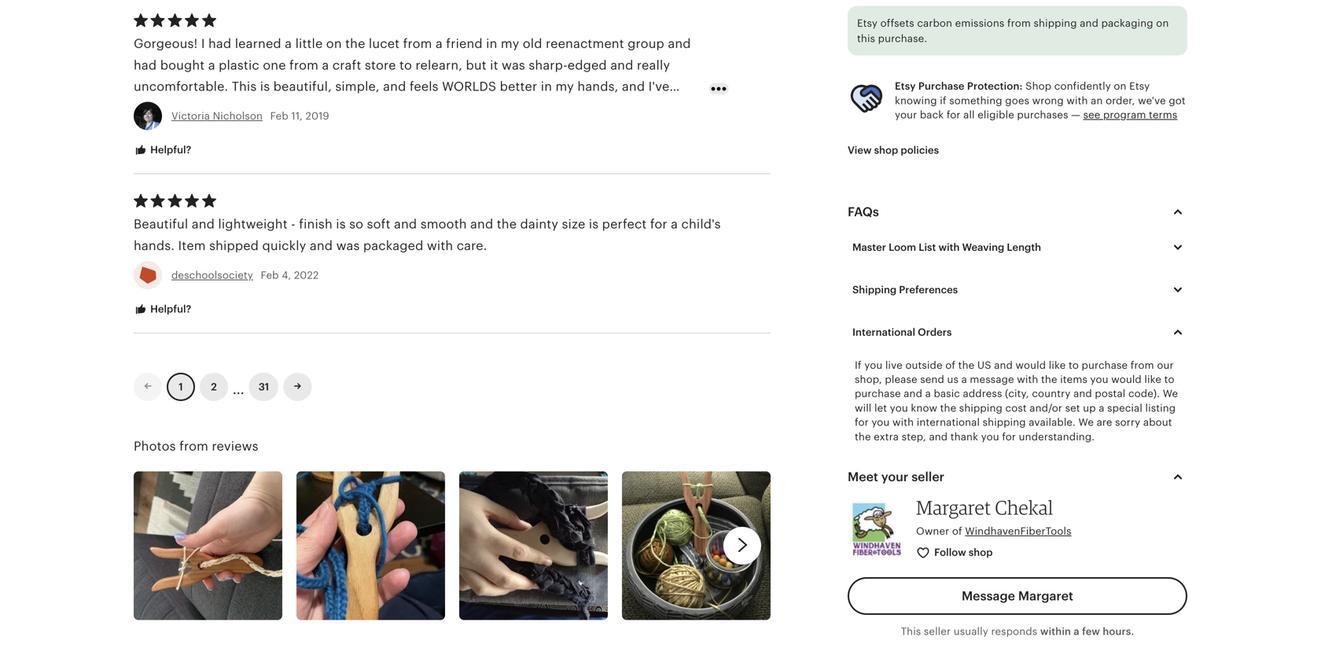 Task type: vqa. For each thing, say whether or not it's contained in the screenshot.
More like this 'link' related to 3AX-
no



Task type: locate. For each thing, give the bounding box(es) containing it.
feels
[[410, 79, 439, 94]]

and up up
[[1074, 388, 1093, 400]]

would up postal
[[1112, 374, 1142, 386]]

back
[[920, 109, 944, 121]]

a right us
[[962, 374, 968, 386]]

international
[[917, 417, 980, 428]]

to down "our"
[[1165, 374, 1175, 386]]

for inside shop confidently on etsy knowing if something goes wrong with an order, we've got your back for all eligible purchases —
[[947, 109, 961, 121]]

shipping up the shop
[[1034, 17, 1078, 29]]

etsy offsets carbon emissions from shipping and packaging on this purchase.
[[858, 17, 1170, 44]]

1 vertical spatial would
[[1112, 374, 1142, 386]]

in right 2019
[[330, 101, 341, 115]]

margaret chekal image
[[848, 500, 907, 559]]

available.
[[1029, 417, 1076, 428]]

with right list
[[939, 241, 960, 253]]

for right perfect
[[651, 217, 668, 231]]

to right store in the top of the page
[[400, 58, 412, 72]]

a right up
[[1099, 402, 1105, 414]]

got up terms at the right
[[1169, 95, 1186, 106]]

1 horizontal spatial like
[[1145, 374, 1162, 386]]

on inside etsy offsets carbon emissions from shipping and packaging on this purchase.
[[1157, 17, 1170, 29]]

0 vertical spatial had
[[208, 37, 232, 51]]

a right just
[[370, 101, 377, 115]]

feb left 4,
[[261, 269, 279, 281]]

0 vertical spatial helpful? button
[[122, 136, 203, 165]]

0 horizontal spatial would
[[1016, 359, 1047, 371]]

shop right view
[[875, 144, 899, 156]]

1 horizontal spatial few
[[1083, 626, 1101, 637]]

0 vertical spatial we
[[1163, 388, 1179, 400]]

margaret up "owner"
[[917, 496, 992, 519]]

shipping down cost
[[983, 417, 1027, 428]]

shop inside button
[[969, 547, 993, 559]]

0 horizontal spatial on
[[326, 37, 342, 51]]

1 vertical spatial shipping
[[960, 402, 1003, 414]]

and inside etsy offsets carbon emissions from shipping and packaging on this purchase.
[[1080, 17, 1099, 29]]

this
[[858, 33, 876, 44]]

0 horizontal spatial my
[[501, 37, 520, 51]]

responds
[[992, 626, 1038, 637]]

0 vertical spatial shipping
[[1034, 17, 1078, 29]]

windhavenfibertools
[[966, 526, 1072, 537]]

a left child's at the right top of the page
[[671, 217, 678, 231]]

photos
[[134, 439, 176, 454]]

for left all
[[947, 109, 961, 121]]

your right the meet
[[882, 470, 909, 484]]

see program terms link
[[1084, 109, 1178, 121]]

feb left 11,
[[270, 110, 289, 122]]

1 vertical spatial margaret
[[1019, 589, 1074, 603]]

was right 'it'
[[502, 58, 526, 72]]

purchases
[[1018, 109, 1069, 121]]

a
[[285, 37, 292, 51], [436, 37, 443, 51], [208, 58, 215, 72], [322, 58, 329, 72], [207, 101, 214, 115], [370, 101, 377, 115], [671, 217, 678, 231], [962, 374, 968, 386], [926, 388, 931, 400], [1099, 402, 1105, 414], [1074, 626, 1080, 637]]

edged
[[568, 58, 607, 72]]

follow shop button
[[905, 539, 1007, 568]]

0 horizontal spatial margaret
[[917, 496, 992, 519]]

dainty
[[520, 217, 559, 231]]

one
[[263, 58, 286, 72]]

2 vertical spatial on
[[1114, 80, 1127, 92]]

1 vertical spatial helpful? button
[[122, 295, 203, 324]]

shop for follow
[[969, 547, 993, 559]]

like up items
[[1049, 359, 1066, 371]]

on up the order,
[[1114, 80, 1127, 92]]

2 vertical spatial of
[[953, 526, 963, 537]]

on inside gorgeous! i had learned a little on the lucet from a friend in my old reenactment group and had bought a plastic one from a craft store to relearn, but it was sharp-edged and really uncomfortable. this is beautiful, simple, and feels worlds better in my hands, and i've already got a lot of cord wound in just a few minutes. this is amazing, thanks so much! i'll definitely be back. :d
[[326, 37, 342, 51]]

1 vertical spatial like
[[1145, 374, 1162, 386]]

1 vertical spatial of
[[946, 359, 956, 371]]

this down worlds
[[463, 101, 488, 115]]

worlds
[[442, 79, 497, 94]]

definitely
[[134, 122, 191, 136]]

group
[[628, 37, 665, 51]]

margaret
[[917, 496, 992, 519], [1019, 589, 1074, 603]]

etsy for etsy purchase protection:
[[895, 80, 916, 92]]

1 helpful? from the top
[[148, 144, 191, 156]]

0 vertical spatial your
[[895, 109, 918, 121]]

0 vertical spatial so
[[607, 101, 621, 115]]

we up listing
[[1163, 388, 1179, 400]]

0 horizontal spatial etsy
[[858, 17, 878, 29]]

0 horizontal spatial got
[[182, 101, 203, 115]]

margaret up "within"
[[1019, 589, 1074, 603]]

was left packaged
[[336, 239, 360, 253]]

etsy up we've on the top of the page
[[1130, 80, 1150, 92]]

from inside etsy offsets carbon emissions from shipping and packaging on this purchase.
[[1008, 17, 1031, 29]]

purchase up let
[[855, 388, 901, 400]]

this left usually
[[901, 626, 922, 637]]

lot
[[217, 101, 233, 115]]

item
[[178, 239, 206, 253]]

1 horizontal spatial in
[[486, 37, 498, 51]]

had right i
[[208, 37, 232, 51]]

1 horizontal spatial got
[[1169, 95, 1186, 106]]

let
[[875, 402, 888, 414]]

1 horizontal spatial this
[[463, 101, 488, 115]]

0 horizontal spatial this
[[232, 79, 257, 94]]

victoria nicholson link
[[172, 110, 263, 122]]

with
[[1067, 95, 1089, 106], [427, 239, 453, 253], [939, 241, 960, 253], [1017, 374, 1039, 386], [893, 417, 914, 428]]

etsy inside etsy offsets carbon emissions from shipping and packaging on this purchase.
[[858, 17, 878, 29]]

with up —
[[1067, 95, 1089, 106]]

much!
[[625, 101, 664, 115]]

beautiful,
[[274, 79, 332, 94]]

extra
[[874, 431, 899, 443]]

in down the sharp- on the left of page
[[541, 79, 552, 94]]

0 vertical spatial helpful?
[[148, 144, 191, 156]]

the left extra
[[855, 431, 871, 443]]

shipping down address
[[960, 402, 1003, 414]]

view shop policies button
[[836, 136, 951, 165]]

1 vertical spatial on
[[326, 37, 342, 51]]

2 link
[[200, 373, 228, 401]]

2 helpful? button from the top
[[122, 295, 203, 324]]

1 vertical spatial so
[[349, 217, 364, 231]]

1 horizontal spatial was
[[502, 58, 526, 72]]

really
[[637, 58, 671, 72]]

0 vertical spatial on
[[1157, 17, 1170, 29]]

protection:
[[968, 80, 1023, 92]]

so inside beautiful and lightweight - finish is so soft and smooth and the dainty size is perfect for a child's hands.  item shipped quickly and was packaged with care.
[[349, 217, 364, 231]]

faqs button
[[834, 193, 1202, 231]]

would up (city,
[[1016, 359, 1047, 371]]

1 vertical spatial seller
[[924, 626, 951, 637]]

my
[[501, 37, 520, 51], [556, 79, 574, 94]]

offsets
[[881, 17, 915, 29]]

back.
[[214, 122, 247, 136]]

to up items
[[1069, 359, 1079, 371]]

would
[[1016, 359, 1047, 371], [1112, 374, 1142, 386]]

1 vertical spatial was
[[336, 239, 360, 253]]

soft
[[367, 217, 391, 231]]

of inside if you live outside of the us and would like to purchase from our shop, please send us a message with the items you would like to purchase and a basic address (city, country and postal code). we will let you know the shipping cost and/or set up a special listing for you with international shipping available. we are sorry about the extra step, and thank you for understanding.
[[946, 359, 956, 371]]

deschoolsociety feb 4, 2022
[[172, 269, 319, 281]]

beautiful
[[134, 217, 188, 231]]

0 horizontal spatial to
[[400, 58, 412, 72]]

1 horizontal spatial my
[[556, 79, 574, 94]]

2 vertical spatial this
[[901, 626, 922, 637]]

1 helpful? button from the top
[[122, 136, 203, 165]]

0 vertical spatial this
[[232, 79, 257, 94]]

items
[[1061, 374, 1088, 386]]

from
[[1008, 17, 1031, 29], [403, 37, 432, 51], [290, 58, 319, 72], [1131, 359, 1155, 371], [179, 439, 209, 454]]

helpful? button down already
[[122, 136, 203, 165]]

etsy up knowing
[[895, 80, 916, 92]]

0 vertical spatial of
[[237, 101, 249, 115]]

1 vertical spatial helpful?
[[148, 303, 191, 315]]

1 horizontal spatial we
[[1163, 388, 1179, 400]]

1 vertical spatial your
[[882, 470, 909, 484]]

helpful? down definitely
[[148, 144, 191, 156]]

31 link
[[249, 373, 279, 401]]

0 vertical spatial in
[[486, 37, 498, 51]]

your inside meet your seller dropdown button
[[882, 470, 909, 484]]

postal
[[1095, 388, 1126, 400]]

my left old
[[501, 37, 520, 51]]

got
[[1169, 95, 1186, 106], [182, 101, 203, 115]]

helpful? button down the deschoolsociety at the left top of page
[[122, 295, 203, 324]]

and down international
[[930, 431, 948, 443]]

so down 'hands,'
[[607, 101, 621, 115]]

shop inside "button"
[[875, 144, 899, 156]]

1 vertical spatial my
[[556, 79, 574, 94]]

master loom list with weaving length button
[[841, 231, 1200, 264]]

a left lot
[[207, 101, 214, 115]]

0 horizontal spatial was
[[336, 239, 360, 253]]

from left "our"
[[1131, 359, 1155, 371]]

your down knowing
[[895, 109, 918, 121]]

got up be
[[182, 101, 203, 115]]

2 horizontal spatial etsy
[[1130, 80, 1150, 92]]

1 horizontal spatial margaret
[[1019, 589, 1074, 603]]

seller left usually
[[924, 626, 951, 637]]

a right "within"
[[1074, 626, 1080, 637]]

for down "will"
[[855, 417, 869, 428]]

0 vertical spatial margaret
[[917, 496, 992, 519]]

know
[[911, 402, 938, 414]]

from right emissions
[[1008, 17, 1031, 29]]

0 horizontal spatial in
[[330, 101, 341, 115]]

beautiful and lightweight - finish is so soft and smooth and the dainty size is perfect for a child's hands.  item shipped quickly and was packaged with care.
[[134, 217, 721, 253]]

2 horizontal spatial to
[[1165, 374, 1175, 386]]

1 horizontal spatial so
[[607, 101, 621, 115]]

0 vertical spatial my
[[501, 37, 520, 51]]

child's
[[682, 217, 721, 231]]

0 vertical spatial few
[[381, 101, 403, 115]]

0 vertical spatial purchase
[[1082, 359, 1128, 371]]

master loom list with weaving length
[[853, 241, 1042, 253]]

shop right follow
[[969, 547, 993, 559]]

a inside beautiful and lightweight - finish is so soft and smooth and the dainty size is perfect for a child's hands.  item shipped quickly and was packaged with care.
[[671, 217, 678, 231]]

with inside beautiful and lightweight - finish is so soft and smooth and the dainty size is perfect for a child's hands.  item shipped quickly and was packaged with care.
[[427, 239, 453, 253]]

and left the packaging
[[1080, 17, 1099, 29]]

order,
[[1106, 95, 1136, 106]]

be
[[195, 122, 210, 136]]

this down plastic
[[232, 79, 257, 94]]

on inside shop confidently on etsy knowing if something goes wrong with an order, we've got your back for all eligible purchases —
[[1114, 80, 1127, 92]]

helpful? down the deschoolsociety at the left top of page
[[148, 303, 191, 315]]

31
[[259, 381, 269, 393]]

of up us
[[946, 359, 956, 371]]

store
[[365, 58, 396, 72]]

4,
[[282, 269, 291, 281]]

few right just
[[381, 101, 403, 115]]

seller down the "step,"
[[912, 470, 945, 484]]

1 vertical spatial had
[[134, 58, 157, 72]]

and up item at the top
[[192, 217, 215, 231]]

reviews
[[212, 439, 259, 454]]

a left plastic
[[208, 58, 215, 72]]

we down up
[[1079, 417, 1094, 428]]

old
[[523, 37, 543, 51]]

1 vertical spatial few
[[1083, 626, 1101, 637]]

1 horizontal spatial had
[[208, 37, 232, 51]]

message
[[962, 589, 1016, 603]]

with down smooth
[[427, 239, 453, 253]]

0 vertical spatial to
[[400, 58, 412, 72]]

friend
[[446, 37, 483, 51]]

of right lot
[[237, 101, 249, 115]]

for
[[947, 109, 961, 121], [651, 217, 668, 231], [855, 417, 869, 428], [1003, 431, 1017, 443]]

on up craft on the top
[[326, 37, 342, 51]]

shop
[[1026, 80, 1052, 92]]

deschoolsociety
[[172, 269, 253, 281]]

helpful?
[[148, 144, 191, 156], [148, 303, 191, 315]]

hours.
[[1103, 626, 1135, 637]]

0 vertical spatial seller
[[912, 470, 945, 484]]

view
[[848, 144, 872, 156]]

2 horizontal spatial on
[[1157, 17, 1170, 29]]

0 vertical spatial shop
[[875, 144, 899, 156]]

1 horizontal spatial shop
[[969, 547, 993, 559]]

on right the packaging
[[1157, 17, 1170, 29]]

from inside if you live outside of the us and would like to purchase from our shop, please send us a message with the items you would like to purchase and a basic address (city, country and postal code). we will let you know the shipping cost and/or set up a special listing for you with international shipping available. we are sorry about the extra step, and thank you for understanding.
[[1131, 359, 1155, 371]]

shop for view
[[875, 144, 899, 156]]

1 vertical spatial purchase
[[855, 388, 901, 400]]

2 vertical spatial shipping
[[983, 417, 1027, 428]]

0 vertical spatial like
[[1049, 359, 1066, 371]]

in up 'it'
[[486, 37, 498, 51]]

thank
[[951, 431, 979, 443]]

policies
[[901, 144, 939, 156]]

0 horizontal spatial so
[[349, 217, 364, 231]]

weaving
[[963, 241, 1005, 253]]

message margaret
[[962, 589, 1074, 603]]

so left soft
[[349, 217, 364, 231]]

and left really
[[611, 58, 634, 72]]

special
[[1108, 402, 1143, 414]]

1 vertical spatial shop
[[969, 547, 993, 559]]

purchase up postal
[[1082, 359, 1128, 371]]

step,
[[902, 431, 927, 443]]

had down gorgeous!
[[134, 58, 157, 72]]

in
[[486, 37, 498, 51], [541, 79, 552, 94], [330, 101, 341, 115]]

0 vertical spatial was
[[502, 58, 526, 72]]

1 horizontal spatial on
[[1114, 80, 1127, 92]]

goes
[[1006, 95, 1030, 106]]

etsy up this
[[858, 17, 878, 29]]

this seller usually responds within a few hours.
[[901, 626, 1135, 637]]

2 helpful? from the top
[[148, 303, 191, 315]]

emissions
[[956, 17, 1005, 29]]

0 horizontal spatial shop
[[875, 144, 899, 156]]

the up craft on the top
[[345, 37, 365, 51]]

for inside beautiful and lightweight - finish is so soft and smooth and the dainty size is perfect for a child's hands.  item shipped quickly and was packaged with care.
[[651, 217, 668, 231]]

1 horizontal spatial etsy
[[895, 80, 916, 92]]

the left 'dainty' at the top
[[497, 217, 517, 231]]

preferences
[[900, 284, 958, 296]]

0 horizontal spatial few
[[381, 101, 403, 115]]

outside
[[906, 359, 943, 371]]

1 vertical spatial to
[[1069, 359, 1079, 371]]

2 horizontal spatial in
[[541, 79, 552, 94]]

understanding.
[[1019, 431, 1095, 443]]

1 vertical spatial we
[[1079, 417, 1094, 428]]

so
[[607, 101, 621, 115], [349, 217, 364, 231]]

something
[[950, 95, 1003, 106]]

was inside gorgeous! i had learned a little on the lucet from a friend in my old reenactment group and had bought a plastic one from a craft store to relearn, but it was sharp-edged and really uncomfortable. this is beautiful, simple, and feels worlds better in my hands, and i've already got a lot of cord wound in just a few minutes. this is amazing, thanks so much! i'll definitely be back. :d
[[502, 58, 526, 72]]

margaret inside margaret chekal owner of windhavenfibertools
[[917, 496, 992, 519]]



Task type: describe. For each thing, give the bounding box(es) containing it.
us
[[948, 374, 959, 386]]

are
[[1097, 417, 1113, 428]]

purchase.
[[879, 33, 928, 44]]

and up packaged
[[394, 217, 417, 231]]

i'll
[[667, 101, 681, 115]]

:d
[[251, 122, 264, 136]]

program
[[1104, 109, 1147, 121]]

master
[[853, 241, 887, 253]]

with up (city,
[[1017, 374, 1039, 386]]

a up relearn,
[[436, 37, 443, 51]]

care.
[[457, 239, 487, 253]]

knowing
[[895, 95, 938, 106]]

please
[[885, 374, 918, 386]]

shipping inside etsy offsets carbon emissions from shipping and packaging on this purchase.
[[1034, 17, 1078, 29]]

but
[[466, 58, 487, 72]]

with up the "step,"
[[893, 417, 914, 428]]

perfect
[[602, 217, 647, 231]]

chekal
[[996, 496, 1054, 519]]

wound
[[284, 101, 326, 115]]

follow shop
[[935, 547, 993, 559]]

relearn,
[[416, 58, 463, 72]]

our
[[1158, 359, 1174, 371]]

1 vertical spatial feb
[[261, 269, 279, 281]]

2 vertical spatial to
[[1165, 374, 1175, 386]]

etsy inside shop confidently on etsy knowing if something goes wrong with an order, we've got your back for all eligible purchases —
[[1130, 80, 1150, 92]]

length
[[1007, 241, 1042, 253]]

to inside gorgeous! i had learned a little on the lucet from a friend in my old reenactment group and had bought a plastic one from a craft store to relearn, but it was sharp-edged and really uncomfortable. this is beautiful, simple, and feels worlds better in my hands, and i've already got a lot of cord wound in just a few minutes. this is amazing, thanks so much! i'll definitely be back. :d
[[400, 58, 412, 72]]

we've
[[1139, 95, 1167, 106]]

is right size
[[589, 217, 599, 231]]

view shop policies
[[848, 144, 939, 156]]

a left little
[[285, 37, 292, 51]]

you right let
[[890, 402, 909, 414]]

and up message
[[995, 359, 1013, 371]]

little
[[295, 37, 323, 51]]

the up international
[[941, 402, 957, 414]]

0 vertical spatial feb
[[270, 110, 289, 122]]

from right photos
[[179, 439, 209, 454]]

with inside shop confidently on etsy knowing if something goes wrong with an order, we've got your back for all eligible purchases —
[[1067, 95, 1089, 106]]

and up much!
[[622, 79, 645, 94]]

shipping preferences button
[[841, 273, 1200, 306]]

11,
[[291, 110, 303, 122]]

already
[[134, 101, 179, 115]]

1 horizontal spatial purchase
[[1082, 359, 1128, 371]]

shipped
[[209, 239, 259, 253]]

helpful? button for victoria nicholson feb 11, 2019
[[122, 136, 203, 165]]

lightweight
[[218, 217, 288, 231]]

0 horizontal spatial had
[[134, 58, 157, 72]]

and up care.
[[471, 217, 494, 231]]

code).
[[1129, 388, 1161, 400]]

victoria nicholson feb 11, 2019
[[172, 110, 329, 122]]

packaged
[[363, 239, 424, 253]]

few inside gorgeous! i had learned a little on the lucet from a friend in my old reenactment group and had bought a plastic one from a craft store to relearn, but it was sharp-edged and really uncomfortable. this is beautiful, simple, and feels worlds better in my hands, and i've already got a lot of cord wound in just a few minutes. this is amazing, thanks so much! i'll definitely be back. :d
[[381, 101, 403, 115]]

0 horizontal spatial like
[[1049, 359, 1066, 371]]

and right "group"
[[668, 37, 691, 51]]

and down store in the top of the page
[[383, 79, 406, 94]]

confidently
[[1055, 80, 1112, 92]]

helpful? for victoria nicholson feb 11, 2019
[[148, 144, 191, 156]]

2022
[[294, 269, 319, 281]]

country
[[1032, 388, 1071, 400]]

2 vertical spatial in
[[330, 101, 341, 115]]

the inside gorgeous! i had learned a little on the lucet from a friend in my old reenactment group and had bought a plastic one from a craft store to relearn, but it was sharp-edged and really uncomfortable. this is beautiful, simple, and feels worlds better in my hands, and i've already got a lot of cord wound in just a few minutes. this is amazing, thanks so much! i'll definitely be back. :d
[[345, 37, 365, 51]]

shop,
[[855, 374, 883, 386]]

i've
[[649, 79, 670, 94]]

finish
[[299, 217, 333, 231]]

from up beautiful, on the top of page
[[290, 58, 319, 72]]

about
[[1144, 417, 1173, 428]]

—
[[1072, 109, 1081, 121]]

2 horizontal spatial this
[[901, 626, 922, 637]]

the left us at the bottom of page
[[959, 359, 975, 371]]

just
[[344, 101, 367, 115]]

you right thank
[[982, 431, 1000, 443]]

(city,
[[1005, 388, 1030, 400]]

list
[[919, 241, 937, 253]]

1 horizontal spatial to
[[1069, 359, 1079, 371]]

you up shop,
[[865, 359, 883, 371]]

for down cost
[[1003, 431, 1017, 443]]

craft
[[333, 58, 362, 72]]

orders
[[918, 326, 952, 338]]

shipping preferences
[[853, 284, 958, 296]]

minutes.
[[406, 101, 459, 115]]

victoria
[[172, 110, 210, 122]]

your inside shop confidently on etsy knowing if something goes wrong with an order, we've got your back for all eligible purchases —
[[895, 109, 918, 121]]

got inside gorgeous! i had learned a little on the lucet from a friend in my old reenactment group and had bought a plastic one from a craft store to relearn, but it was sharp-edged and really uncomfortable. this is beautiful, simple, and feels worlds better in my hands, and i've already got a lot of cord wound in just a few minutes. this is amazing, thanks so much! i'll definitely be back. :d
[[182, 101, 203, 115]]

0 horizontal spatial purchase
[[855, 388, 901, 400]]

simple,
[[335, 79, 380, 94]]

was inside beautiful and lightweight - finish is so soft and smooth and the dainty size is perfect for a child's hands.  item shipped quickly and was packaged with care.
[[336, 239, 360, 253]]

thanks
[[563, 101, 604, 115]]

meet
[[848, 470, 879, 484]]

1 horizontal spatial would
[[1112, 374, 1142, 386]]

of inside gorgeous! i had learned a little on the lucet from a friend in my old reenactment group and had bought a plastic one from a craft store to relearn, but it was sharp-edged and really uncomfortable. this is beautiful, simple, and feels worlds better in my hands, and i've already got a lot of cord wound in just a few minutes. this is amazing, thanks so much! i'll definitely be back. :d
[[237, 101, 249, 115]]

shop confidently on etsy knowing if something goes wrong with an order, we've got your back for all eligible purchases —
[[895, 80, 1186, 121]]

1 link
[[167, 373, 195, 401]]

got inside shop confidently on etsy knowing if something goes wrong with an order, we've got your back for all eligible purchases —
[[1169, 95, 1186, 106]]

carbon
[[918, 17, 953, 29]]

seller inside meet your seller dropdown button
[[912, 470, 945, 484]]

1 vertical spatial in
[[541, 79, 552, 94]]

and up know
[[904, 388, 923, 400]]

lucet
[[369, 37, 400, 51]]

faqs
[[848, 205, 879, 219]]

a left craft on the top
[[322, 58, 329, 72]]

with inside dropdown button
[[939, 241, 960, 253]]

live
[[886, 359, 903, 371]]

sorry
[[1116, 417, 1141, 428]]

0 horizontal spatial we
[[1079, 417, 1094, 428]]

from up relearn,
[[403, 37, 432, 51]]

it
[[490, 58, 499, 72]]

0 vertical spatial would
[[1016, 359, 1047, 371]]

deschoolsociety link
[[172, 269, 253, 281]]

the up 'country'
[[1042, 374, 1058, 386]]

etsy for etsy offsets carbon emissions from shipping and packaging on this purchase.
[[858, 17, 878, 29]]

us
[[978, 359, 992, 371]]

helpful? button for deschoolsociety feb 4, 2022
[[122, 295, 203, 324]]

amazing,
[[504, 101, 560, 115]]

see
[[1084, 109, 1101, 121]]

usually
[[954, 626, 989, 637]]

2019
[[306, 110, 329, 122]]

gorgeous! i had learned a little on the lucet from a friend in my old reenactment group and had bought a plastic one from a craft store to relearn, but it was sharp-edged and really uncomfortable. this is beautiful, simple, and feels worlds better in my hands, and i've already got a lot of cord wound in just a few minutes. this is amazing, thanks so much! i'll definitely be back. :d
[[134, 37, 691, 136]]

of inside margaret chekal owner of windhavenfibertools
[[953, 526, 963, 537]]

1 vertical spatial this
[[463, 101, 488, 115]]

so inside gorgeous! i had learned a little on the lucet from a friend in my old reenactment group and had bought a plastic one from a craft store to relearn, but it was sharp-edged and really uncomfortable. this is beautiful, simple, and feels worlds better in my hands, and i've already got a lot of cord wound in just a few minutes. this is amazing, thanks so much! i'll definitely be back. :d
[[607, 101, 621, 115]]

is up cord
[[260, 79, 270, 94]]

purchase
[[919, 80, 965, 92]]

the inside beautiful and lightweight - finish is so soft and smooth and the dainty size is perfect for a child's hands.  item shipped quickly and was packaged with care.
[[497, 217, 517, 231]]

helpful? for deschoolsociety feb 4, 2022
[[148, 303, 191, 315]]

a up know
[[926, 388, 931, 400]]

international
[[853, 326, 916, 338]]

international orders button
[[841, 316, 1200, 349]]

meet your seller
[[848, 470, 945, 484]]

margaret inside button
[[1019, 589, 1074, 603]]

smooth
[[421, 217, 467, 231]]

quickly
[[262, 239, 306, 253]]

all
[[964, 109, 975, 121]]

is down better
[[491, 101, 501, 115]]

terms
[[1149, 109, 1178, 121]]

you up postal
[[1091, 374, 1109, 386]]

and down the finish
[[310, 239, 333, 253]]

loom
[[889, 241, 917, 253]]

you down let
[[872, 417, 890, 428]]

plastic
[[219, 58, 260, 72]]

is right the finish
[[336, 217, 346, 231]]



